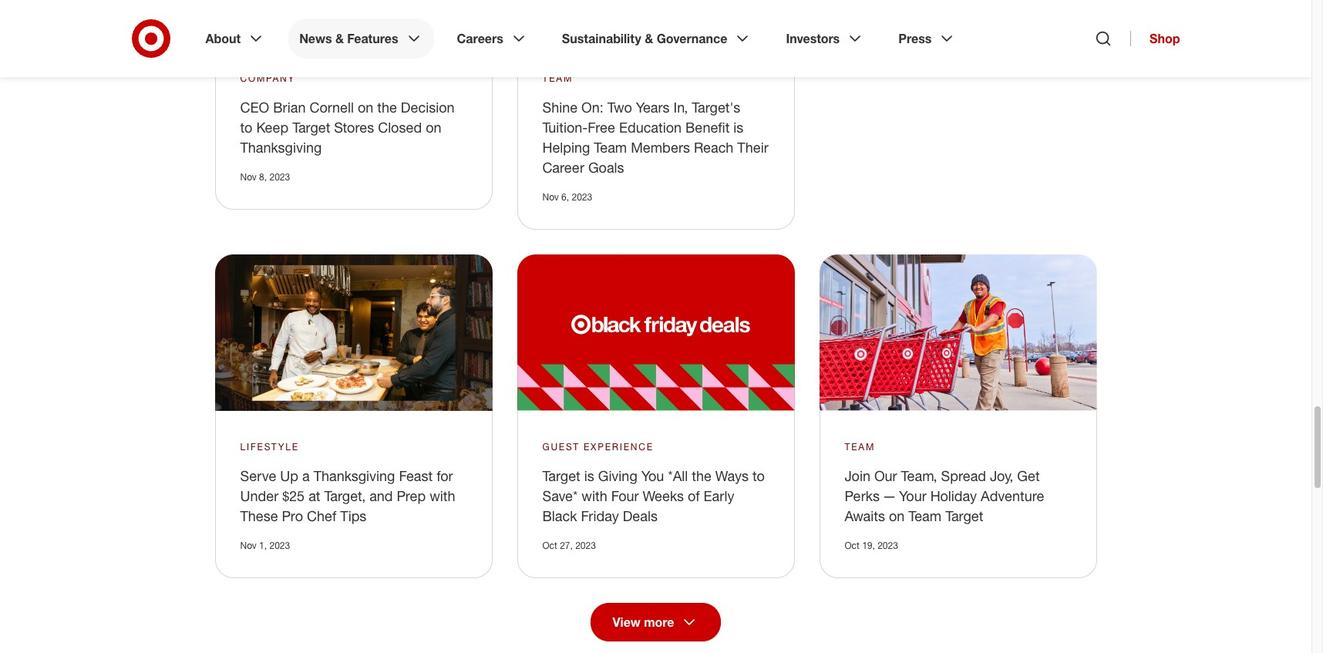 Task type: vqa. For each thing, say whether or not it's contained in the screenshot.
Target to the right
yes



Task type: locate. For each thing, give the bounding box(es) containing it.
0 vertical spatial team link
[[543, 72, 573, 86]]

brian cornell sitting on a couch next to a table with a plant. image
[[215, 0, 493, 43]]

2023 for shine on: two years in, target's tuition-free education benefit is helping team members reach their career goals
[[572, 191, 593, 203]]

shop link
[[1131, 31, 1181, 46]]

2023 down pro
[[270, 540, 290, 551]]

0 horizontal spatial to
[[240, 119, 253, 136]]

1 horizontal spatial to
[[753, 467, 765, 484]]

spread
[[942, 467, 987, 484]]

2023 right 6,
[[572, 191, 593, 203]]

0 horizontal spatial &
[[336, 31, 344, 46]]

nov 1, 2023 left press
[[845, 30, 895, 42]]

0 vertical spatial to
[[240, 119, 253, 136]]

team
[[543, 73, 573, 84], [594, 139, 627, 156], [845, 441, 876, 453], [909, 508, 942, 524]]

joy,
[[991, 467, 1014, 484]]

&
[[336, 31, 344, 46], [645, 31, 654, 46]]

ceo brian cornell on the decision to keep target stores closed on thanksgiving
[[240, 99, 455, 156]]

these
[[240, 508, 278, 524]]

target down cornell
[[293, 119, 330, 136]]

shop
[[1150, 31, 1181, 46]]

0 horizontal spatial target
[[293, 119, 330, 136]]

team down your
[[909, 508, 942, 524]]

holiday
[[931, 487, 978, 504]]

1 horizontal spatial &
[[645, 31, 654, 46]]

1 vertical spatial on
[[426, 119, 442, 136]]

nov right investors
[[845, 30, 862, 42]]

1 with from the left
[[430, 487, 456, 504]]

0 vertical spatial is
[[734, 119, 744, 136]]

helping
[[543, 139, 590, 156]]

view more button
[[591, 603, 722, 642]]

2023 right 19, at the bottom of page
[[878, 540, 899, 551]]

weeks
[[643, 487, 684, 504]]

oct left 19, at the bottom of page
[[845, 540, 860, 551]]

nov left 8,
[[240, 171, 257, 183]]

& for news
[[336, 31, 344, 46]]

target,
[[324, 487, 366, 504]]

your
[[900, 487, 927, 504]]

2 with from the left
[[582, 487, 608, 504]]

& right news
[[336, 31, 344, 46]]

sustainability & governance link
[[552, 19, 763, 59]]

1 oct from the left
[[543, 540, 558, 551]]

guest experience
[[543, 441, 654, 453]]

the inside target is giving you *all the ways to save* with four weeks of early black friday deals
[[692, 467, 712, 484]]

features
[[347, 31, 399, 46]]

0 horizontal spatial the
[[377, 99, 397, 116]]

team link up the shine
[[543, 72, 573, 86]]

0 horizontal spatial with
[[430, 487, 456, 504]]

1 vertical spatial to
[[753, 467, 765, 484]]

target up "save*"
[[543, 467, 581, 484]]

2023 right 8,
[[270, 171, 290, 183]]

0 vertical spatial thanksgiving
[[240, 139, 322, 156]]

prep
[[397, 487, 426, 504]]

press
[[899, 31, 932, 46]]

team up goals
[[594, 139, 627, 156]]

6,
[[562, 191, 569, 203]]

0 horizontal spatial nov 1, 2023
[[240, 540, 290, 551]]

0 vertical spatial nov 1, 2023
[[845, 30, 895, 42]]

1 horizontal spatial with
[[582, 487, 608, 504]]

1 horizontal spatial team link
[[845, 440, 876, 454]]

0 vertical spatial target
[[293, 119, 330, 136]]

nov down these
[[240, 540, 257, 551]]

0 vertical spatial on
[[358, 99, 374, 116]]

experience
[[584, 441, 654, 453]]

to
[[240, 119, 253, 136], [753, 467, 765, 484]]

thanksgiving down keep at the top of page
[[240, 139, 322, 156]]

target down holiday at bottom right
[[946, 508, 984, 524]]

on down decision
[[426, 119, 442, 136]]

investors
[[787, 31, 840, 46]]

nov left 6,
[[543, 191, 559, 203]]

oct left 27,
[[543, 540, 558, 551]]

thanksgiving up target,
[[314, 467, 395, 484]]

0 horizontal spatial is
[[585, 467, 595, 484]]

two
[[608, 99, 632, 116]]

& left the governance
[[645, 31, 654, 46]]

*all
[[668, 467, 688, 484]]

1 horizontal spatial is
[[734, 119, 744, 136]]

is up their
[[734, 119, 744, 136]]

on
[[358, 99, 374, 116], [426, 119, 442, 136], [889, 508, 905, 524]]

the up of
[[692, 467, 712, 484]]

1 vertical spatial 1,
[[259, 540, 267, 551]]

deals
[[623, 508, 658, 524]]

team link for shine
[[543, 72, 573, 86]]

and
[[370, 487, 393, 504]]

team up the shine
[[543, 73, 573, 84]]

with
[[430, 487, 456, 504], [582, 487, 608, 504]]

1 vertical spatial thanksgiving
[[314, 467, 395, 484]]

nov for serve up a thanksgiving feast for under $25 at target, and prep with these pro chef tips
[[240, 540, 257, 551]]

0 horizontal spatial oct
[[543, 540, 558, 551]]

to inside ceo brian cornell on the decision to keep target stores closed on thanksgiving
[[240, 119, 253, 136]]

team,
[[902, 467, 938, 484]]

with up friday
[[582, 487, 608, 504]]

2 horizontal spatial target
[[946, 508, 984, 524]]

their
[[738, 139, 769, 156]]

oct
[[543, 540, 558, 551], [845, 540, 860, 551]]

1,
[[864, 30, 872, 42], [259, 540, 267, 551]]

to right 'ways'
[[753, 467, 765, 484]]

lifestyle link
[[240, 440, 299, 454]]

1, down these
[[259, 540, 267, 551]]

1 vertical spatial the
[[692, 467, 712, 484]]

2023 left press
[[874, 30, 895, 42]]

in,
[[674, 99, 688, 116]]

brian
[[273, 99, 306, 116]]

2023 for target is giving you *all the ways to save* with four weeks of early black friday deals
[[576, 540, 596, 551]]

cornell
[[310, 99, 354, 116]]

1 horizontal spatial the
[[692, 467, 712, 484]]

early
[[704, 487, 735, 504]]

join
[[845, 467, 871, 484]]

on:
[[582, 99, 604, 116]]

under
[[240, 487, 279, 504]]

nov 1, 2023
[[845, 30, 895, 42], [240, 540, 290, 551]]

team inside 'shine on: two years in, target's tuition-free education benefit is helping team members reach their career goals'
[[594, 139, 627, 156]]

2 horizontal spatial on
[[889, 508, 905, 524]]

a holiday themed graphic with black friday deals text and a target logo. image
[[517, 255, 795, 411]]

up
[[280, 467, 299, 484]]

on inside join our team, spread joy, get perks — your holiday adventure awaits on team target
[[889, 508, 905, 524]]

2 oct from the left
[[845, 540, 860, 551]]

nov 6, 2023
[[543, 191, 593, 203]]

0 vertical spatial the
[[377, 99, 397, 116]]

0 horizontal spatial on
[[358, 99, 374, 116]]

1 horizontal spatial target
[[543, 467, 581, 484]]

to down ceo
[[240, 119, 253, 136]]

education
[[620, 119, 682, 136]]

thanksgiving
[[240, 139, 322, 156], [314, 467, 395, 484]]

team up 'join'
[[845, 441, 876, 453]]

on down —
[[889, 508, 905, 524]]

at
[[309, 487, 321, 504]]

is left giving
[[585, 467, 595, 484]]

ceo
[[240, 99, 269, 116]]

2023
[[874, 30, 895, 42], [270, 171, 290, 183], [572, 191, 593, 203], [270, 540, 290, 551], [576, 540, 596, 551], [878, 540, 899, 551]]

team link up 'join'
[[845, 440, 876, 454]]

0 vertical spatial 1,
[[864, 30, 872, 42]]

2023 right 27,
[[576, 540, 596, 551]]

sustainability & governance
[[562, 31, 728, 46]]

is inside target is giving you *all the ways to save* with four weeks of early black friday deals
[[585, 467, 595, 484]]

is
[[734, 119, 744, 136], [585, 467, 595, 484]]

news & features
[[299, 31, 399, 46]]

on up stores
[[358, 99, 374, 116]]

nov 1, 2023 down these
[[240, 540, 290, 551]]

1 horizontal spatial 1,
[[864, 30, 872, 42]]

a target team member in an orange and yellow safety vest smiles while pushing red target carts into a store. image
[[820, 255, 1097, 411]]

0 horizontal spatial team link
[[543, 72, 573, 86]]

1 vertical spatial team link
[[845, 440, 876, 454]]

1 & from the left
[[336, 31, 344, 46]]

1 vertical spatial target
[[543, 467, 581, 484]]

0 horizontal spatial 1,
[[259, 540, 267, 551]]

get
[[1018, 467, 1040, 484]]

2 vertical spatial on
[[889, 508, 905, 524]]

1 vertical spatial is
[[585, 467, 595, 484]]

2 & from the left
[[645, 31, 654, 46]]

adventure
[[981, 487, 1045, 504]]

1 horizontal spatial on
[[426, 119, 442, 136]]

with down for
[[430, 487, 456, 504]]

the
[[377, 99, 397, 116], [692, 467, 712, 484]]

the up the 'closed' on the top of page
[[377, 99, 397, 116]]

career
[[543, 159, 585, 176]]

1 vertical spatial nov 1, 2023
[[240, 540, 290, 551]]

2 vertical spatial target
[[946, 508, 984, 524]]

1 horizontal spatial oct
[[845, 540, 860, 551]]

careers
[[457, 31, 504, 46]]

1, left press
[[864, 30, 872, 42]]

target
[[293, 119, 330, 136], [543, 467, 581, 484], [946, 508, 984, 524]]

a smiling chef mitchell prepares food dishes alongside two people wearing all black professional attire. image
[[215, 255, 493, 411]]



Task type: describe. For each thing, give the bounding box(es) containing it.
guest
[[543, 441, 580, 453]]

8,
[[259, 171, 267, 183]]

a
[[302, 467, 310, 484]]

oct 19, 2023
[[845, 540, 899, 551]]

nov 8, 2023
[[240, 171, 290, 183]]

serve up a thanksgiving feast for under $25 at target, and prep with these pro chef tips link
[[240, 467, 456, 524]]

shine on: two years in, target's tuition-free education benefit is helping team members reach their career goals link
[[543, 99, 769, 176]]

our
[[875, 467, 898, 484]]

with inside the serve up a thanksgiving feast for under $25 at target, and prep with these pro chef tips
[[430, 487, 456, 504]]

members
[[631, 139, 691, 156]]

oct for join our team, spread joy, get perks — your holiday adventure awaits on team target
[[845, 540, 860, 551]]

tips
[[340, 508, 367, 524]]

ceo brian cornell on the decision to keep target stores closed on thanksgiving link
[[240, 99, 455, 156]]

2023 for serve up a thanksgiving feast for under $25 at target, and prep with these pro chef tips
[[270, 540, 290, 551]]

to inside target is giving you *all the ways to save* with four weeks of early black friday deals
[[753, 467, 765, 484]]

& for sustainability
[[645, 31, 654, 46]]

of
[[688, 487, 700, 504]]

press link
[[888, 19, 968, 59]]

keep
[[256, 119, 289, 136]]

save*
[[543, 487, 578, 504]]

four
[[612, 487, 639, 504]]

reach
[[694, 139, 734, 156]]

serve
[[240, 467, 276, 484]]

target inside ceo brian cornell on the decision to keep target stores closed on thanksgiving
[[293, 119, 330, 136]]

$25
[[283, 487, 305, 504]]

join our team, spread joy, get perks — your holiday adventure awaits on team target
[[845, 467, 1045, 524]]

thanksgiving inside ceo brian cornell on the decision to keep target stores closed on thanksgiving
[[240, 139, 322, 156]]

chef
[[307, 508, 337, 524]]

giving
[[598, 467, 638, 484]]

pro
[[282, 508, 303, 524]]

benefit
[[686, 119, 730, 136]]

careers link
[[446, 19, 539, 59]]

1 horizontal spatial nov 1, 2023
[[845, 30, 895, 42]]

feast
[[399, 467, 433, 484]]

team link for join
[[845, 440, 876, 454]]

team inside join our team, spread joy, get perks — your holiday adventure awaits on team target
[[909, 508, 942, 524]]

27,
[[560, 540, 573, 551]]

the inside ceo brian cornell on the decision to keep target stores closed on thanksgiving
[[377, 99, 397, 116]]

free
[[588, 119, 616, 136]]

nov for shine on: two years in, target's tuition-free education benefit is helping team members reach their career goals
[[543, 191, 559, 203]]

tuition-
[[543, 119, 588, 136]]

perks
[[845, 487, 880, 504]]

oct for target is giving you *all the ways to save* with four weeks of early black friday deals
[[543, 540, 558, 551]]

2023 for ceo brian cornell on the decision to keep target stores closed on thanksgiving
[[270, 171, 290, 183]]

friday
[[581, 508, 619, 524]]

about
[[206, 31, 241, 46]]

nov for ceo brian cornell on the decision to keep target stores closed on thanksgiving
[[240, 171, 257, 183]]

—
[[884, 487, 896, 504]]

ways
[[716, 467, 749, 484]]

target's
[[692, 99, 741, 116]]

target inside target is giving you *all the ways to save* with four weeks of early black friday deals
[[543, 467, 581, 484]]

black
[[543, 508, 577, 524]]

19,
[[863, 540, 876, 551]]

investors link
[[776, 19, 876, 59]]

for
[[437, 467, 453, 484]]

with inside target is giving you *all the ways to save* with four weeks of early black friday deals
[[582, 487, 608, 504]]

sustainability
[[562, 31, 642, 46]]

target inside join our team, spread joy, get perks — your holiday adventure awaits on team target
[[946, 508, 984, 524]]

news & features link
[[289, 19, 434, 59]]

is inside 'shine on: two years in, target's tuition-free education benefit is helping team members reach their career goals'
[[734, 119, 744, 136]]

oct 27, 2023
[[543, 540, 596, 551]]

a person in a yellow sweater sits while working at a laptop. image
[[517, 0, 795, 43]]

view
[[613, 615, 641, 630]]

closed
[[378, 119, 422, 136]]

guest experience link
[[543, 440, 654, 454]]

company link
[[240, 72, 296, 86]]

awaits
[[845, 508, 886, 524]]

2023 for join our team, spread joy, get perks — your holiday adventure awaits on team target
[[878, 540, 899, 551]]

serve up a thanksgiving feast for under $25 at target, and prep with these pro chef tips
[[240, 467, 456, 524]]

you
[[642, 467, 665, 484]]

governance
[[657, 31, 728, 46]]

news
[[299, 31, 332, 46]]

join our team, spread joy, get perks — your holiday adventure awaits on team target link
[[845, 467, 1045, 524]]

lifestyle
[[240, 441, 299, 453]]

stores
[[334, 119, 374, 136]]

company
[[240, 73, 296, 84]]

target is giving you *all the ways to save* with four weeks of early black friday deals link
[[543, 467, 765, 524]]

more
[[644, 615, 675, 630]]

shine
[[543, 99, 578, 116]]

shine on: two years in, target's tuition-free education benefit is helping team members reach their career goals
[[543, 99, 769, 176]]

target is giving you *all the ways to save* with four weeks of early black friday deals
[[543, 467, 765, 524]]

view more
[[613, 615, 675, 630]]

thanksgiving inside the serve up a thanksgiving feast for under $25 at target, and prep with these pro chef tips
[[314, 467, 395, 484]]

goals
[[589, 159, 625, 176]]



